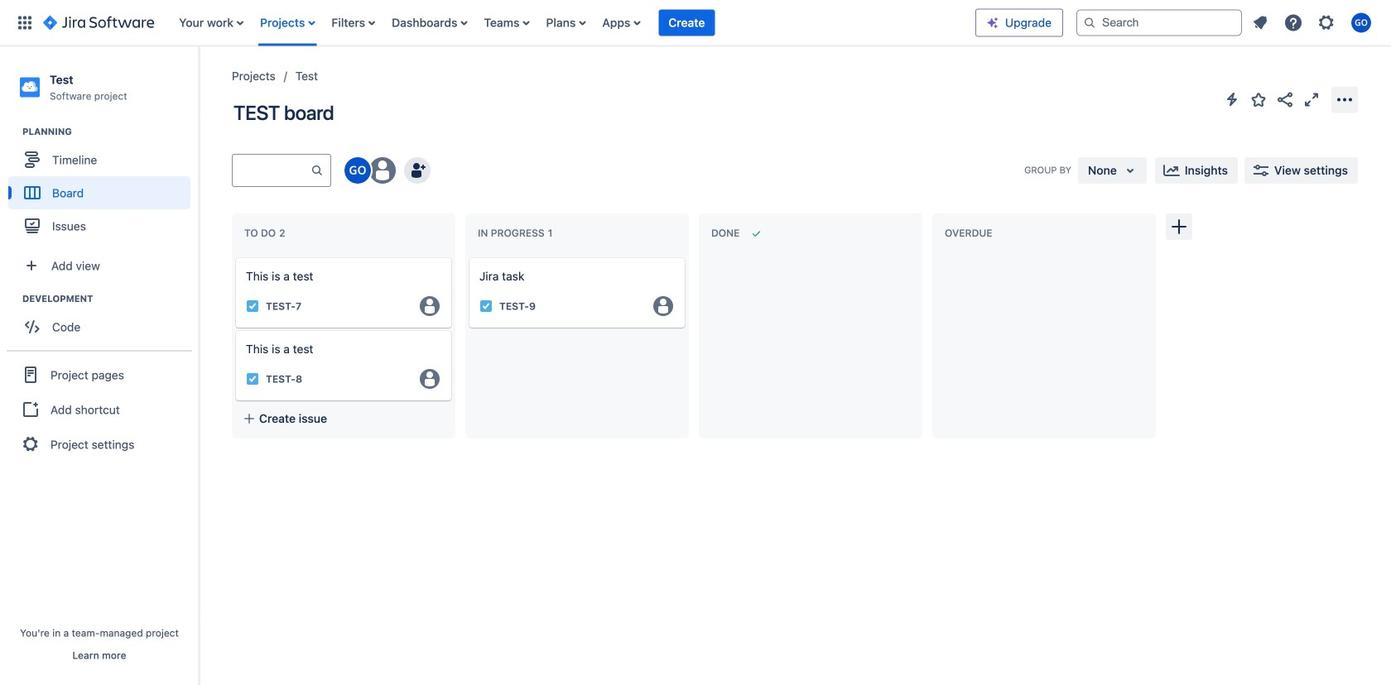 Task type: locate. For each thing, give the bounding box(es) containing it.
1 vertical spatial heading
[[22, 293, 198, 306]]

0 horizontal spatial list
[[171, 0, 976, 46]]

list
[[171, 0, 976, 46], [1246, 8, 1382, 38]]

in progress element
[[478, 228, 556, 239]]

create column image
[[1170, 217, 1190, 237]]

enter full screen image
[[1302, 90, 1322, 110]]

star test board image
[[1249, 90, 1269, 110]]

0 vertical spatial heading
[[22, 125, 198, 139]]

appswitcher icon image
[[15, 13, 35, 33]]

1 vertical spatial group
[[8, 293, 198, 349]]

create issue image
[[458, 247, 478, 267]]

2 heading from the top
[[22, 293, 198, 306]]

your profile and settings image
[[1352, 13, 1372, 33]]

create issue image
[[225, 247, 244, 267]]

1 heading from the top
[[22, 125, 198, 139]]

banner
[[0, 0, 1392, 46]]

0 vertical spatial group
[[8, 125, 198, 248]]

jira software image
[[43, 13, 154, 33], [43, 13, 154, 33]]

add people image
[[408, 161, 427, 181]]

list item
[[659, 0, 715, 46]]

Search this board text field
[[233, 156, 311, 186]]

settings image
[[1317, 13, 1337, 33]]

heading
[[22, 125, 198, 139], [22, 293, 198, 306]]

task image
[[246, 300, 259, 313], [480, 300, 493, 313], [246, 373, 259, 386]]

view settings image
[[1252, 161, 1272, 181]]

None search field
[[1077, 10, 1243, 36]]

group
[[8, 125, 198, 248], [8, 293, 198, 349], [7, 351, 192, 468]]

heading for group corresponding to development icon
[[22, 293, 198, 306]]

development image
[[2, 289, 22, 309]]

notifications image
[[1251, 13, 1271, 33]]

more actions image
[[1335, 90, 1355, 110]]

heading for planning icon at the left of the page's group
[[22, 125, 198, 139]]



Task type: describe. For each thing, give the bounding box(es) containing it.
group for planning icon at the left of the page
[[8, 125, 198, 248]]

sidebar element
[[0, 46, 199, 686]]

to do element
[[244, 228, 289, 239]]

automations menu button icon image
[[1223, 89, 1243, 109]]

primary element
[[10, 0, 976, 46]]

help image
[[1284, 13, 1304, 33]]

1 horizontal spatial list
[[1246, 8, 1382, 38]]

search image
[[1084, 16, 1097, 29]]

planning image
[[2, 122, 22, 142]]

Search field
[[1077, 10, 1243, 36]]

group for development icon
[[8, 293, 198, 349]]

sidebar navigation image
[[181, 66, 217, 99]]

task image for create issue image
[[480, 300, 493, 313]]

2 vertical spatial group
[[7, 351, 192, 468]]

task image for create issue icon
[[246, 300, 259, 313]]



Task type: vqa. For each thing, say whether or not it's contained in the screenshot.
1st Task icon from the bottom of the page
yes



